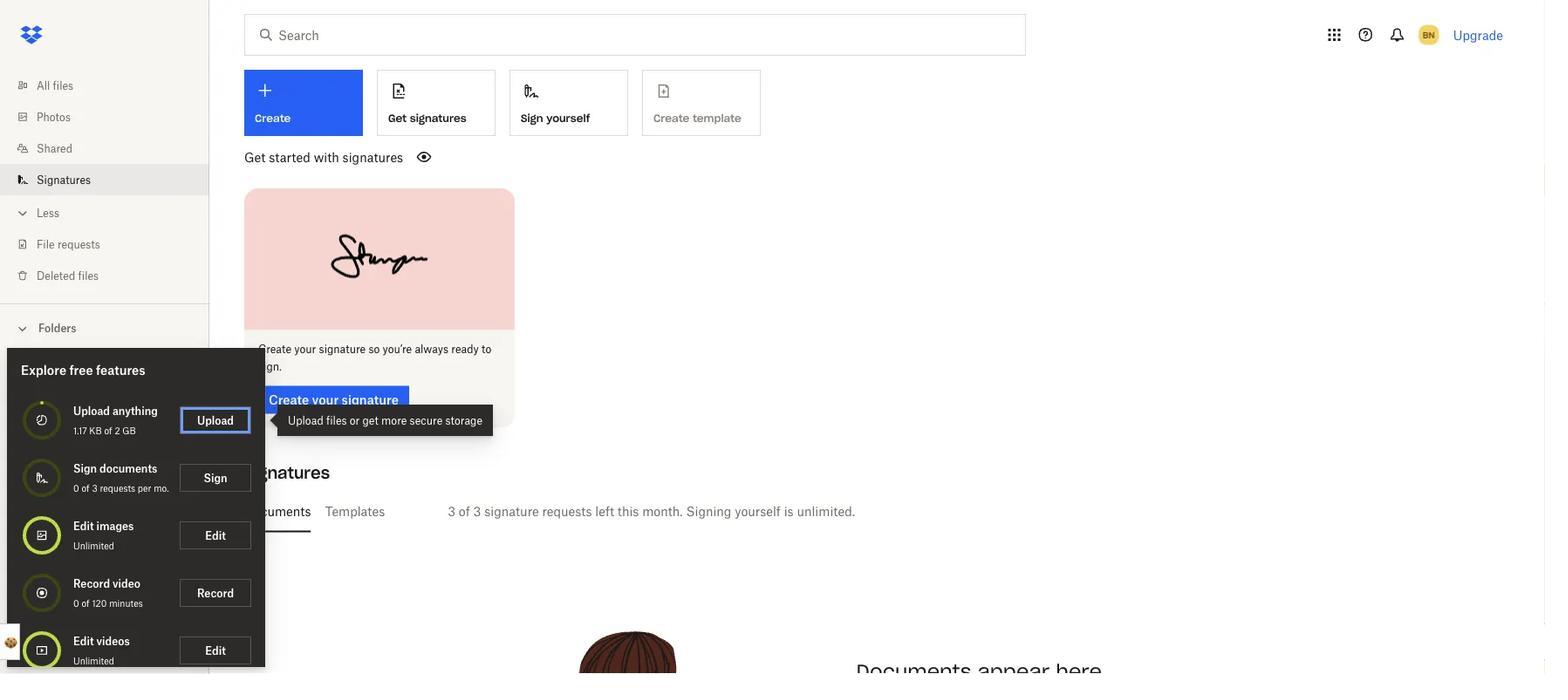 Task type: describe. For each thing, give the bounding box(es) containing it.
free for explore free features
[[69, 363, 93, 378]]

3 of 3 signature requests left this month. signing yourself is unlimited.
[[448, 505, 856, 519]]

explore free features 1.17 kb of 2 gb
[[52, 630, 141, 656]]

documents
[[244, 505, 311, 519]]

edit down record button
[[205, 645, 226, 658]]

1 vertical spatial signatures
[[343, 150, 403, 165]]

edit inside edit videos unlimited
[[73, 635, 94, 648]]

anything
[[113, 405, 158, 418]]

of inside tab list
[[459, 505, 470, 519]]

edit button for edit images
[[180, 522, 251, 550]]

upload for upload
[[197, 414, 234, 427]]

this
[[618, 505, 639, 519]]

get signatures button
[[377, 70, 496, 136]]

edit button for edit videos
[[180, 637, 251, 665]]

kb inside "upload anything 1.17 kb of 2 gb"
[[89, 426, 102, 436]]

edit down sign button
[[205, 529, 226, 543]]

photos
[[37, 110, 71, 124]]

sign inside sign button
[[204, 472, 227, 485]]

images
[[96, 520, 134, 533]]

folders
[[38, 322, 76, 335]]

of inside "upload anything 1.17 kb of 2 gb"
[[104, 426, 112, 436]]

signing
[[687, 505, 732, 519]]

of inside record video 0 of 120 minutes
[[82, 598, 90, 609]]

quota usage element for edit videos
[[21, 630, 63, 672]]

explore for explore free features
[[21, 363, 66, 378]]

list containing all files
[[0, 59, 209, 304]]

get started with signatures
[[244, 150, 403, 165]]

upload anything 1.17 kb of 2 gb
[[73, 405, 158, 436]]

2 horizontal spatial 3
[[474, 505, 481, 519]]

file requests link
[[14, 229, 209, 260]]

unlimited for images
[[73, 541, 114, 552]]

tab list containing documents
[[244, 491, 1511, 533]]

deleted files link
[[14, 260, 209, 292]]

shared link
[[14, 133, 209, 164]]

gb inside "upload anything 1.17 kb of 2 gb"
[[122, 426, 136, 436]]

files for all files
[[53, 79, 73, 92]]

to
[[482, 343, 492, 356]]

upload button
[[180, 407, 251, 435]]

quota usage element for edit images
[[21, 515, 63, 557]]

sign for yourself
[[521, 112, 543, 125]]

get signatures
[[388, 112, 467, 125]]

0 for sign documents
[[73, 483, 79, 494]]

per
[[138, 483, 151, 494]]

templates tab
[[325, 491, 385, 533]]

2 inside explore free features 1.17 kb of 2 gb
[[94, 646, 99, 656]]

1.17 inside explore free features 1.17 kb of 2 gb
[[52, 646, 66, 656]]

upload for upload anything 1.17 kb of 2 gb
[[73, 405, 110, 418]]

you're
[[383, 343, 412, 356]]

signature inside tab list
[[485, 505, 539, 519]]

120
[[92, 598, 107, 609]]

photos link
[[14, 101, 209, 133]]

mo.
[[154, 483, 169, 494]]

minutes
[[109, 598, 143, 609]]

unlimited.
[[797, 505, 856, 519]]

yourself inside button
[[547, 112, 590, 125]]

sign yourself
[[521, 112, 590, 125]]

record button
[[180, 580, 251, 608]]

ready
[[452, 343, 479, 356]]

your
[[294, 343, 316, 356]]

0 for record video
[[73, 598, 79, 609]]

all files link
[[14, 70, 209, 101]]

quota usage element for upload anything
[[21, 400, 63, 442]]

record for record video 0 of 120 minutes
[[73, 577, 110, 591]]

requests inside file requests link
[[58, 238, 100, 251]]

free for explore free features 1.17 kb of 2 gb
[[87, 630, 104, 641]]

all
[[37, 79, 50, 92]]

edit videos unlimited
[[73, 635, 130, 667]]

features for explore free features
[[96, 363, 145, 378]]

explore free features
[[21, 363, 145, 378]]

folders button
[[0, 315, 209, 341]]

explore for explore free features 1.17 kb of 2 gb
[[52, 630, 85, 641]]

requests inside 'sign documents 0 of 3 requests per mo.'
[[100, 483, 135, 494]]



Task type: vqa. For each thing, say whether or not it's contained in the screenshot.
:
no



Task type: locate. For each thing, give the bounding box(es) containing it.
signatures list item
[[0, 164, 209, 196]]

1 vertical spatial files
[[78, 269, 99, 282]]

upload inside "upload anything 1.17 kb of 2 gb"
[[73, 405, 110, 418]]

upgrade link
[[1454, 27, 1504, 42]]

gb
[[122, 426, 136, 436], [101, 646, 115, 656]]

features up anything
[[96, 363, 145, 378]]

0 vertical spatial kb
[[89, 426, 102, 436]]

signatures
[[410, 112, 467, 125], [343, 150, 403, 165]]

1 vertical spatial get
[[244, 150, 266, 165]]

2 edit button from the top
[[180, 637, 251, 665]]

0 vertical spatial signatures
[[37, 173, 91, 186]]

sign yourself button
[[510, 70, 628, 136]]

0 vertical spatial 0
[[73, 483, 79, 494]]

0 horizontal spatial signatures
[[37, 173, 91, 186]]

0 vertical spatial gb
[[122, 426, 136, 436]]

1 vertical spatial explore
[[52, 630, 85, 641]]

1.17 inside "upload anything 1.17 kb of 2 gb"
[[73, 426, 87, 436]]

1 horizontal spatial get
[[388, 112, 407, 125]]

0 horizontal spatial record
[[73, 577, 110, 591]]

features down minutes
[[106, 630, 141, 641]]

0 vertical spatial edit button
[[180, 522, 251, 550]]

quota usage element for explore free features
[[17, 629, 45, 657]]

0 horizontal spatial yourself
[[547, 112, 590, 125]]

left
[[596, 505, 615, 519]]

shared
[[37, 142, 72, 155]]

edit button down sign button
[[180, 522, 251, 550]]

get left started
[[244, 150, 266, 165]]

gb down 120
[[101, 646, 115, 656]]

free
[[69, 363, 93, 378], [87, 630, 104, 641]]

kb inside explore free features 1.17 kb of 2 gb
[[68, 646, 81, 656]]

explore left 'videos' at the bottom left
[[52, 630, 85, 641]]

sign button
[[180, 464, 251, 492]]

gb down anything
[[122, 426, 136, 436]]

signature inside create your signature so you're always ready to sign.
[[319, 343, 366, 356]]

1 horizontal spatial signatures
[[244, 464, 330, 484]]

0 horizontal spatial 3
[[92, 483, 97, 494]]

0 vertical spatial explore
[[21, 363, 66, 378]]

0 horizontal spatial 1.17
[[52, 646, 66, 656]]

edit images unlimited
[[73, 520, 134, 552]]

1 vertical spatial requests
[[100, 483, 135, 494]]

0 inside record video 0 of 120 minutes
[[73, 598, 79, 609]]

tab list
[[244, 491, 1511, 533]]

0 horizontal spatial gb
[[101, 646, 115, 656]]

edit
[[73, 520, 94, 533], [205, 529, 226, 543], [73, 635, 94, 648], [205, 645, 226, 658]]

quota usage element for record video
[[21, 573, 63, 615]]

0 vertical spatial yourself
[[547, 112, 590, 125]]

2 0 from the top
[[73, 598, 79, 609]]

1 vertical spatial 2
[[94, 646, 99, 656]]

create
[[258, 343, 292, 356]]

1 horizontal spatial kb
[[89, 426, 102, 436]]

0 horizontal spatial signatures
[[343, 150, 403, 165]]

2 unlimited from the top
[[73, 656, 114, 667]]

1 vertical spatial features
[[106, 630, 141, 641]]

record video 0 of 120 minutes
[[73, 577, 143, 609]]

0 vertical spatial features
[[96, 363, 145, 378]]

files right 'deleted'
[[78, 269, 99, 282]]

1 horizontal spatial upload
[[197, 414, 234, 427]]

1 horizontal spatial 3
[[448, 505, 456, 519]]

0 horizontal spatial 2
[[94, 646, 99, 656]]

1 vertical spatial unlimited
[[73, 656, 114, 667]]

get for get signatures
[[388, 112, 407, 125]]

explore free features menu
[[7, 348, 265, 675]]

0 vertical spatial 2
[[115, 426, 120, 436]]

0 vertical spatial signatures
[[410, 112, 467, 125]]

quota usage element
[[21, 400, 63, 442], [21, 457, 63, 499], [21, 515, 63, 557], [21, 573, 63, 615], [17, 629, 45, 657], [21, 630, 63, 672]]

1 horizontal spatial 2
[[115, 426, 120, 436]]

explore inside 'menu'
[[21, 363, 66, 378]]

0 up the edit images unlimited
[[73, 483, 79, 494]]

signatures inside list item
[[37, 173, 91, 186]]

files inside deleted files link
[[78, 269, 99, 282]]

free down 120
[[87, 630, 104, 641]]

0 horizontal spatial kb
[[68, 646, 81, 656]]

1 horizontal spatial gb
[[122, 426, 136, 436]]

kb
[[89, 426, 102, 436], [68, 646, 81, 656]]

features for explore free features 1.17 kb of 2 gb
[[106, 630, 141, 641]]

1 0 from the top
[[73, 483, 79, 494]]

1 edit button from the top
[[180, 522, 251, 550]]

unlimited for videos
[[73, 656, 114, 667]]

2 down anything
[[115, 426, 120, 436]]

features
[[96, 363, 145, 378], [106, 630, 141, 641]]

deleted files
[[37, 269, 99, 282]]

upload down explore free features
[[73, 405, 110, 418]]

templates
[[325, 505, 385, 519]]

quota usage element left edit videos unlimited at the bottom left
[[21, 630, 63, 672]]

0 inside 'sign documents 0 of 3 requests per mo.'
[[73, 483, 79, 494]]

explore down folders
[[21, 363, 66, 378]]

unlimited down 'videos' at the bottom left
[[73, 656, 114, 667]]

signature
[[319, 343, 366, 356], [485, 505, 539, 519]]

1 vertical spatial 0
[[73, 598, 79, 609]]

0 vertical spatial 1.17
[[73, 426, 87, 436]]

files inside all files link
[[53, 79, 73, 92]]

0 left 120
[[73, 598, 79, 609]]

kb up documents
[[89, 426, 102, 436]]

1 vertical spatial yourself
[[735, 505, 781, 519]]

signatures up documents tab at the bottom left
[[244, 464, 330, 484]]

1 horizontal spatial 1.17
[[73, 426, 87, 436]]

started
[[269, 150, 311, 165]]

always
[[415, 343, 449, 356]]

files for deleted files
[[78, 269, 99, 282]]

requests
[[58, 238, 100, 251], [100, 483, 135, 494], [542, 505, 592, 519]]

quota usage element for sign documents
[[21, 457, 63, 499]]

all files
[[37, 79, 73, 92]]

0 vertical spatial unlimited
[[73, 541, 114, 552]]

1 vertical spatial signatures
[[244, 464, 330, 484]]

with
[[314, 150, 339, 165]]

1 horizontal spatial signatures
[[410, 112, 467, 125]]

record inside record video 0 of 120 minutes
[[73, 577, 110, 591]]

sign for documents
[[73, 462, 97, 475]]

unlimited inside edit videos unlimited
[[73, 656, 114, 667]]

edit left 'videos' at the bottom left
[[73, 635, 94, 648]]

features inside 'menu'
[[96, 363, 145, 378]]

0 horizontal spatial files
[[53, 79, 73, 92]]

create your signature so you're always ready to sign.
[[258, 343, 492, 374]]

quota usage element left 120
[[21, 573, 63, 615]]

quota usage element down explore free features
[[21, 400, 63, 442]]

upload inside button
[[197, 414, 234, 427]]

get inside button
[[388, 112, 407, 125]]

get for get started with signatures
[[244, 150, 266, 165]]

get up get started with signatures
[[388, 112, 407, 125]]

1.17 left edit videos unlimited at the bottom left
[[52, 646, 66, 656]]

less
[[37, 206, 59, 220]]

free down folders
[[69, 363, 93, 378]]

requests left left
[[542, 505, 592, 519]]

video
[[113, 577, 141, 591]]

upload up sign button
[[197, 414, 234, 427]]

requests inside tab list
[[542, 505, 592, 519]]

yourself
[[547, 112, 590, 125], [735, 505, 781, 519]]

documents
[[100, 462, 157, 475]]

deleted
[[37, 269, 75, 282]]

free inside explore free features 1.17 kb of 2 gb
[[87, 630, 104, 641]]

of inside 'sign documents 0 of 3 requests per mo.'
[[82, 483, 90, 494]]

edit button down record button
[[180, 637, 251, 665]]

quota usage element left explore free features 1.17 kb of 2 gb
[[17, 629, 45, 657]]

kb left 'videos' at the bottom left
[[68, 646, 81, 656]]

signatures link
[[14, 164, 209, 196]]

edit inside the edit images unlimited
[[73, 520, 94, 533]]

file
[[37, 238, 55, 251]]

upload
[[73, 405, 110, 418], [197, 414, 234, 427]]

requests right file
[[58, 238, 100, 251]]

of
[[104, 426, 112, 436], [82, 483, 90, 494], [459, 505, 470, 519], [82, 598, 90, 609], [83, 646, 91, 656]]

1 horizontal spatial sign
[[204, 472, 227, 485]]

so
[[369, 343, 380, 356]]

2
[[115, 426, 120, 436], [94, 646, 99, 656]]

1 horizontal spatial record
[[197, 587, 234, 600]]

1 vertical spatial edit button
[[180, 637, 251, 665]]

explore
[[21, 363, 66, 378], [52, 630, 85, 641]]

unlimited inside the edit images unlimited
[[73, 541, 114, 552]]

2 vertical spatial requests
[[542, 505, 592, 519]]

upgrade
[[1454, 27, 1504, 42]]

sign documents 0 of 3 requests per mo.
[[73, 462, 169, 494]]

1 horizontal spatial yourself
[[735, 505, 781, 519]]

quota usage element left the edit images unlimited
[[21, 515, 63, 557]]

1 vertical spatial free
[[87, 630, 104, 641]]

3 inside 'sign documents 0 of 3 requests per mo.'
[[92, 483, 97, 494]]

signatures
[[37, 173, 91, 186], [244, 464, 330, 484]]

1.17 down explore free features
[[73, 426, 87, 436]]

file requests
[[37, 238, 100, 251]]

files
[[53, 79, 73, 92], [78, 269, 99, 282]]

0 vertical spatial files
[[53, 79, 73, 92]]

explore inside explore free features 1.17 kb of 2 gb
[[52, 630, 85, 641]]

of inside explore free features 1.17 kb of 2 gb
[[83, 646, 91, 656]]

quota usage element left 'sign documents 0 of 3 requests per mo.'
[[21, 457, 63, 499]]

record inside button
[[197, 587, 234, 600]]

0
[[73, 483, 79, 494], [73, 598, 79, 609]]

0 horizontal spatial get
[[244, 150, 266, 165]]

sign inside sign yourself button
[[521, 112, 543, 125]]

is
[[784, 505, 794, 519]]

edit left images
[[73, 520, 94, 533]]

dropbox image
[[14, 17, 49, 52]]

signatures down shared
[[37, 173, 91, 186]]

less image
[[14, 205, 31, 222]]

gb inside explore free features 1.17 kb of 2 gb
[[101, 646, 115, 656]]

0 horizontal spatial upload
[[73, 405, 110, 418]]

list
[[0, 59, 209, 304]]

1 vertical spatial gb
[[101, 646, 115, 656]]

yourself inside tab list
[[735, 505, 781, 519]]

requests down documents
[[100, 483, 135, 494]]

1.17
[[73, 426, 87, 436], [52, 646, 66, 656]]

sign inside 'sign documents 0 of 3 requests per mo.'
[[73, 462, 97, 475]]

record
[[73, 577, 110, 591], [197, 587, 234, 600]]

signatures inside button
[[410, 112, 467, 125]]

documents tab
[[244, 491, 311, 533]]

1 vertical spatial kb
[[68, 646, 81, 656]]

3
[[92, 483, 97, 494], [448, 505, 456, 519], [474, 505, 481, 519]]

0 vertical spatial signature
[[319, 343, 366, 356]]

1 horizontal spatial signature
[[485, 505, 539, 519]]

free inside 'menu'
[[69, 363, 93, 378]]

get
[[388, 112, 407, 125], [244, 150, 266, 165]]

2 horizontal spatial sign
[[521, 112, 543, 125]]

0 vertical spatial get
[[388, 112, 407, 125]]

0 horizontal spatial signature
[[319, 343, 366, 356]]

sign.
[[258, 361, 282, 374]]

unlimited down images
[[73, 541, 114, 552]]

1 horizontal spatial files
[[78, 269, 99, 282]]

month.
[[643, 505, 683, 519]]

record for record
[[197, 587, 234, 600]]

features inside explore free features 1.17 kb of 2 gb
[[106, 630, 141, 641]]

1 vertical spatial 1.17
[[52, 646, 66, 656]]

0 vertical spatial requests
[[58, 238, 100, 251]]

1 unlimited from the top
[[73, 541, 114, 552]]

0 horizontal spatial sign
[[73, 462, 97, 475]]

edit button
[[180, 522, 251, 550], [180, 637, 251, 665]]

1 vertical spatial signature
[[485, 505, 539, 519]]

sign
[[521, 112, 543, 125], [73, 462, 97, 475], [204, 472, 227, 485]]

2 down 120
[[94, 646, 99, 656]]

videos
[[96, 635, 130, 648]]

0 vertical spatial free
[[69, 363, 93, 378]]

files right all
[[53, 79, 73, 92]]

2 inside "upload anything 1.17 kb of 2 gb"
[[115, 426, 120, 436]]

unlimited
[[73, 541, 114, 552], [73, 656, 114, 667]]



